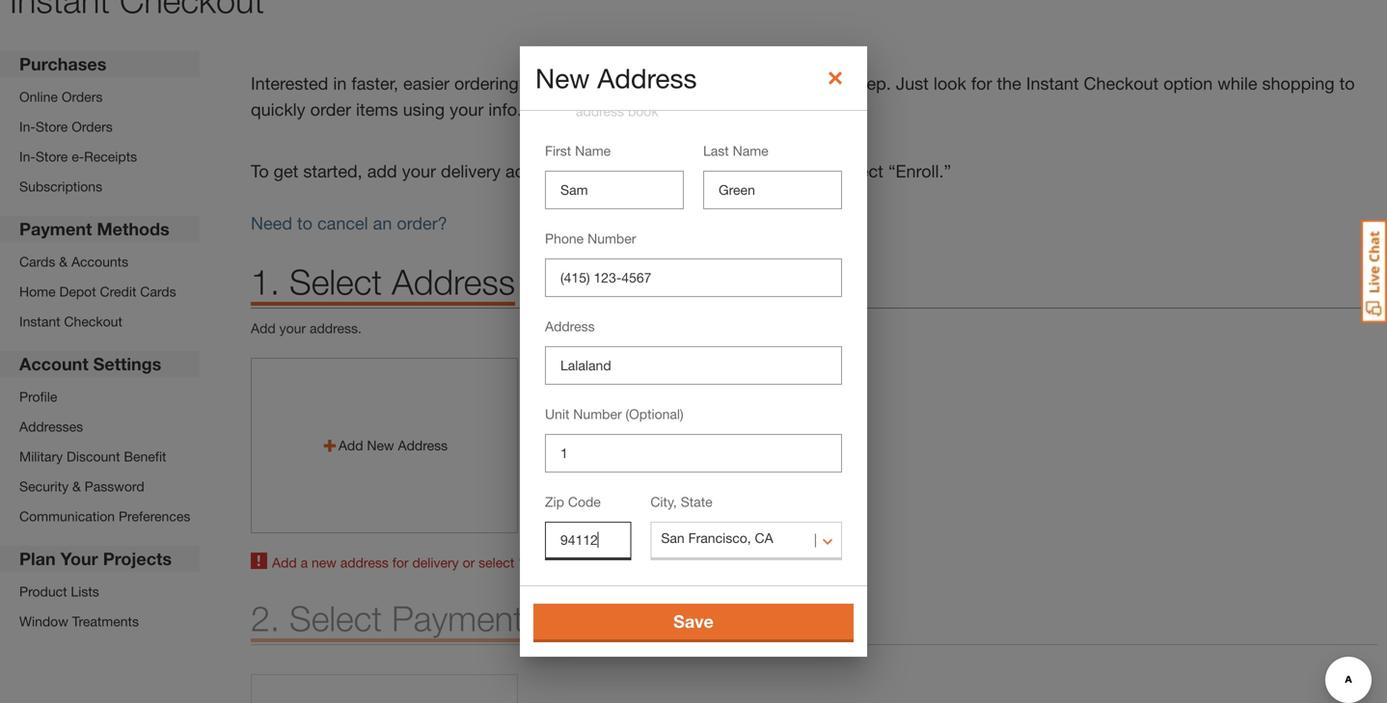Task type: describe. For each thing, give the bounding box(es) containing it.
1 horizontal spatial in
[[719, 73, 732, 94]]

quickly
[[251, 99, 306, 120]]

0 vertical spatial payment
[[19, 219, 92, 239]]

plan your projects
[[19, 549, 172, 569]]

0 vertical spatial orders
[[62, 89, 103, 105]]

continue
[[634, 555, 686, 571]]

for inside interested in faster, easier ordering? you can now buy items in as little as one step. just look for the instant checkout option while shopping to quickly order items using your info.
[[972, 73, 993, 94]]

subscriptions
[[19, 179, 102, 194]]

as left little
[[737, 73, 755, 94]]

plus symbol image
[[321, 437, 339, 455]]

interested
[[251, 73, 329, 94]]

one
[[819, 73, 848, 94]]

a
[[301, 555, 308, 571]]

option
[[1164, 73, 1213, 94]]

profile link
[[19, 387, 191, 407]]

instant checkout
[[19, 314, 122, 330]]

discount
[[67, 449, 120, 465]]

product lists link
[[19, 582, 139, 602]]

1. select address
[[251, 261, 516, 302]]

depot
[[59, 284, 96, 300]]

as inside the also set as default shipping address in address book
[[628, 83, 642, 99]]

and
[[573, 161, 602, 181]]

online orders link
[[19, 87, 137, 107]]

window
[[19, 614, 68, 630]]

just
[[896, 73, 929, 94]]

new
[[536, 62, 590, 94]]

need to cancel an order? link
[[251, 213, 448, 234]]

info.
[[489, 99, 522, 120]]

while
[[1218, 73, 1258, 94]]

& for cards
[[59, 254, 68, 270]]

addresses link
[[19, 417, 191, 437]]

in-store orders
[[19, 119, 113, 135]]

1 vertical spatial checkout
[[64, 314, 122, 330]]

instant checkout link
[[19, 312, 176, 332]]

ordering?
[[455, 73, 529, 94]]

in-store e-receipts
[[19, 149, 137, 165]]

home depot credit cards
[[19, 284, 176, 300]]

cancel
[[318, 213, 368, 234]]

0 horizontal spatial to
[[297, 213, 313, 234]]

shopping
[[1263, 73, 1335, 94]]

to inside interested in faster, easier ordering? you can now buy items in as little as one step. just look for the instant checkout option while shopping to quickly order items using your info.
[[1340, 73, 1356, 94]]

delivery for your
[[441, 161, 501, 181]]

product
[[19, 584, 67, 600]]

delivery for for
[[413, 555, 459, 571]]

instant inside interested in faster, easier ordering? you can now buy items in as little as one step. just look for the instant checkout option while shopping to quickly order items using your info.
[[1027, 73, 1080, 94]]

1 vertical spatial address
[[392, 261, 516, 302]]

communication preferences
[[19, 509, 191, 525]]

address left and on the top
[[506, 161, 568, 181]]

0 horizontal spatial items
[[356, 99, 398, 120]]

communication preferences link
[[19, 507, 191, 527]]

payment
[[607, 161, 674, 181]]

the
[[998, 73, 1022, 94]]

you
[[533, 73, 562, 94]]

military discount benefit
[[19, 449, 166, 465]]

add for add your address.
[[251, 320, 276, 336]]

little
[[760, 73, 792, 94]]

store for orders
[[36, 119, 68, 135]]

or
[[463, 555, 475, 571]]

faster,
[[352, 73, 399, 94]]

methods
[[97, 219, 170, 239]]

treatments
[[72, 614, 139, 630]]

store for e-
[[36, 149, 68, 165]]

window treatments link
[[19, 612, 139, 632]]

2.
[[251, 598, 280, 639]]

book
[[628, 103, 659, 119]]

address.
[[310, 320, 362, 336]]

add for add a new address for delivery or select "set as default" to continue
[[272, 555, 297, 571]]

purchases
[[19, 54, 107, 74]]

cards & accounts link
[[19, 252, 176, 272]]

e-
[[72, 149, 84, 165]]

save link
[[534, 604, 854, 640]]

military
[[19, 449, 63, 465]]

checkout inside interested in faster, easier ordering? you can now buy items in as little as one step. just look for the instant checkout option while shopping to quickly order items using your info.
[[1084, 73, 1159, 94]]

subscriptions link
[[19, 177, 137, 197]]

receipts
[[84, 149, 137, 165]]

interested in faster, easier ordering? you can now buy items in as little as one step. just look for the instant checkout option while shopping to quickly order items using your info.
[[251, 73, 1356, 120]]

home depot credit cards link
[[19, 282, 176, 302]]

account
[[19, 354, 88, 374]]

need
[[251, 213, 292, 234]]

in- for in-store orders
[[19, 119, 36, 135]]

1 horizontal spatial payment
[[392, 598, 524, 639]]

below,
[[744, 161, 794, 181]]

projects
[[103, 549, 172, 569]]

add a new address for delivery or select "set as default" to continue
[[272, 555, 686, 571]]

security & password link
[[19, 477, 191, 497]]

benefit
[[124, 449, 166, 465]]

security & password
[[19, 479, 144, 495]]

can
[[567, 73, 596, 94]]

online
[[19, 89, 58, 105]]

plan
[[19, 549, 56, 569]]

window treatments
[[19, 614, 139, 630]]

security
[[19, 479, 69, 495]]

started,
[[303, 161, 363, 181]]

set
[[606, 83, 625, 99]]



Task type: locate. For each thing, give the bounding box(es) containing it.
in
[[333, 73, 347, 94], [719, 73, 732, 94], [798, 83, 809, 99]]

select right then
[[838, 161, 884, 181]]

in right little
[[798, 83, 809, 99]]

2. select payment
[[251, 598, 524, 639]]

add down the 1.
[[251, 320, 276, 336]]

0 horizontal spatial checkout
[[64, 314, 122, 330]]

to right default"
[[618, 555, 630, 571]]

settings
[[93, 354, 162, 374]]

(999) 999-9999 field
[[545, 259, 843, 297]]

for up 2. select payment
[[393, 555, 409, 571]]

also
[[576, 83, 602, 99]]

order
[[310, 99, 351, 120]]

1 vertical spatial items
[[356, 99, 398, 120]]

as
[[737, 73, 755, 94], [796, 73, 814, 94], [628, 83, 642, 99], [548, 555, 562, 571]]

None text field
[[545, 171, 684, 209], [545, 346, 843, 385], [545, 522, 632, 561], [545, 171, 684, 209], [545, 346, 843, 385], [545, 522, 632, 561]]

instant right the
[[1027, 73, 1080, 94]]

in- up subscriptions
[[19, 149, 36, 165]]

select for 1.
[[290, 261, 382, 302]]

0 vertical spatial add
[[251, 320, 276, 336]]

store down online orders
[[36, 119, 68, 135]]

2 vertical spatial to
[[618, 555, 630, 571]]

checkout down home depot credit cards link
[[64, 314, 122, 330]]

0 horizontal spatial payment
[[19, 219, 92, 239]]

2 select from the top
[[290, 598, 382, 639]]

select for 2.
[[290, 598, 382, 639]]

1 horizontal spatial select
[[838, 161, 884, 181]]

buy
[[638, 73, 667, 94]]

2 store from the top
[[36, 149, 68, 165]]

product lists
[[19, 584, 99, 600]]

address up book
[[598, 62, 697, 94]]

1 horizontal spatial instant
[[1027, 73, 1080, 94]]

cards
[[19, 254, 55, 270], [140, 284, 176, 300]]

then
[[799, 161, 833, 181]]

0 vertical spatial in-
[[19, 119, 36, 135]]

delivery
[[441, 161, 501, 181], [413, 555, 459, 571]]

1 vertical spatial instant
[[19, 314, 60, 330]]

accounts
[[71, 254, 128, 270]]

0 horizontal spatial cards
[[19, 254, 55, 270]]

default"
[[566, 555, 615, 571]]

to
[[251, 161, 269, 181]]

method
[[679, 161, 739, 181]]

1 horizontal spatial your
[[402, 161, 436, 181]]

live chat image
[[1362, 220, 1388, 323]]

0 horizontal spatial address
[[392, 261, 516, 302]]

your inside interested in faster, easier ordering? you can now buy items in as little as one step. just look for the instant checkout option while shopping to quickly order items using your info.
[[450, 99, 484, 120]]

& for security
[[72, 479, 81, 495]]

in- down online on the left
[[19, 119, 36, 135]]

account settings
[[19, 354, 162, 374]]

address
[[598, 62, 697, 94], [392, 261, 516, 302]]

your down ordering? in the left of the page
[[450, 99, 484, 120]]

lists
[[71, 584, 99, 600]]

2 horizontal spatial in
[[798, 83, 809, 99]]

0 horizontal spatial &
[[59, 254, 68, 270]]

profile
[[19, 389, 57, 405]]

step.
[[853, 73, 892, 94]]

instant down home
[[19, 314, 60, 330]]

1 horizontal spatial to
[[618, 555, 630, 571]]

1 vertical spatial orders
[[72, 119, 113, 135]]

orders down the online orders link
[[72, 119, 113, 135]]

payment up cards & accounts
[[19, 219, 92, 239]]

0 vertical spatial select
[[290, 261, 382, 302]]

address right new
[[340, 555, 389, 571]]

1 horizontal spatial checkout
[[1084, 73, 1159, 94]]

in left little
[[719, 73, 732, 94]]

0 vertical spatial address
[[598, 62, 697, 94]]

instant
[[1027, 73, 1080, 94], [19, 314, 60, 330]]

store inside in-store orders link
[[36, 119, 68, 135]]

0 vertical spatial instant
[[1027, 73, 1080, 94]]

1 horizontal spatial for
[[972, 73, 993, 94]]

0 vertical spatial checkout
[[1084, 73, 1159, 94]]

items down faster,
[[356, 99, 398, 120]]

1 horizontal spatial cards
[[140, 284, 176, 300]]

1 vertical spatial &
[[72, 479, 81, 495]]

0 horizontal spatial instant
[[19, 314, 60, 330]]

an
[[373, 213, 392, 234]]

add
[[251, 320, 276, 336], [272, 555, 297, 571]]

as left one
[[796, 73, 814, 94]]

1 vertical spatial select
[[479, 555, 515, 571]]

1 horizontal spatial &
[[72, 479, 81, 495]]

store inside in-store e-receipts link
[[36, 149, 68, 165]]

military discount benefit link
[[19, 447, 191, 467]]

0 vertical spatial cards
[[19, 254, 55, 270]]

checkout left option
[[1084, 73, 1159, 94]]

0 vertical spatial &
[[59, 254, 68, 270]]

error image
[[251, 553, 267, 569]]

1 vertical spatial select
[[290, 598, 382, 639]]

1 vertical spatial payment
[[392, 598, 524, 639]]

store
[[36, 119, 68, 135], [36, 149, 68, 165]]

1 in- from the top
[[19, 119, 36, 135]]

0 vertical spatial items
[[672, 73, 714, 94]]

also set as default shipping address in address book
[[576, 83, 809, 119]]

store left e-
[[36, 149, 68, 165]]

0 horizontal spatial your
[[279, 320, 306, 336]]

1 vertical spatial your
[[402, 161, 436, 181]]

select down new
[[290, 598, 382, 639]]

2 horizontal spatial to
[[1340, 73, 1356, 94]]

& up communication
[[72, 479, 81, 495]]

&
[[59, 254, 68, 270], [72, 479, 81, 495]]

cards up home
[[19, 254, 55, 270]]

preferences
[[119, 509, 191, 525]]

2 vertical spatial your
[[279, 320, 306, 336]]

payment
[[19, 219, 92, 239], [392, 598, 524, 639]]

1 store from the top
[[36, 119, 68, 135]]

need to cancel an order?
[[251, 213, 448, 234]]

0 vertical spatial your
[[450, 99, 484, 120]]

add your address.
[[251, 320, 362, 336]]

delivery down info.
[[441, 161, 501, 181]]

your right 'add'
[[402, 161, 436, 181]]

get
[[274, 161, 299, 181]]

0 vertical spatial to
[[1340, 73, 1356, 94]]

1 vertical spatial delivery
[[413, 555, 459, 571]]

now
[[600, 73, 633, 94]]

your left address.
[[279, 320, 306, 336]]

new address document
[[0, 0, 1388, 704]]

items
[[672, 73, 714, 94], [356, 99, 398, 120]]

address right shipping
[[746, 83, 795, 99]]

0 horizontal spatial for
[[393, 555, 409, 571]]

1 vertical spatial for
[[393, 555, 409, 571]]

add left a
[[272, 555, 297, 571]]

in-store orders link
[[19, 117, 137, 137]]

1.
[[251, 261, 280, 302]]

1 vertical spatial add
[[272, 555, 297, 571]]

0 horizontal spatial select
[[479, 555, 515, 571]]

1 select from the top
[[290, 261, 382, 302]]

online orders
[[19, 89, 103, 105]]

credit
[[100, 284, 136, 300]]

select
[[838, 161, 884, 181], [479, 555, 515, 571]]

communication
[[19, 509, 115, 525]]

easier
[[403, 73, 450, 94]]

delivery left or
[[413, 555, 459, 571]]

0 vertical spatial delivery
[[441, 161, 501, 181]]

new
[[312, 555, 337, 571]]

for left the
[[972, 73, 993, 94]]

as right set
[[628, 83, 642, 99]]

in inside the also set as default shipping address in address book
[[798, 83, 809, 99]]

your
[[60, 549, 98, 569]]

items right buy
[[672, 73, 714, 94]]

password
[[85, 479, 144, 495]]

save
[[674, 611, 714, 632]]

2 horizontal spatial your
[[450, 99, 484, 120]]

to right shopping
[[1340, 73, 1356, 94]]

address down order?
[[392, 261, 516, 302]]

"set
[[518, 555, 544, 571]]

1 vertical spatial to
[[297, 213, 313, 234]]

1 vertical spatial store
[[36, 149, 68, 165]]

None text field
[[704, 171, 843, 209], [545, 434, 843, 473], [704, 171, 843, 209], [545, 434, 843, 473]]

0 horizontal spatial in
[[333, 73, 347, 94]]

in-store e-receipts link
[[19, 147, 137, 167]]

using
[[403, 99, 445, 120]]

orders
[[62, 89, 103, 105], [72, 119, 113, 135]]

1 vertical spatial in-
[[19, 149, 36, 165]]

to
[[1340, 73, 1356, 94], [297, 213, 313, 234], [618, 555, 630, 571]]

address down also
[[576, 103, 625, 119]]

select up address.
[[290, 261, 382, 302]]

orders up in-store orders link
[[62, 89, 103, 105]]

1 vertical spatial cards
[[140, 284, 176, 300]]

1 horizontal spatial items
[[672, 73, 714, 94]]

in- for in-store e-receipts
[[19, 149, 36, 165]]

as right "set
[[548, 555, 562, 571]]

new address
[[536, 62, 697, 94]]

2 in- from the top
[[19, 149, 36, 165]]

in up order
[[333, 73, 347, 94]]

address inside the new address document
[[598, 62, 697, 94]]

0 vertical spatial store
[[36, 119, 68, 135]]

for
[[972, 73, 993, 94], [393, 555, 409, 571]]

payment down or
[[392, 598, 524, 639]]

0 vertical spatial select
[[838, 161, 884, 181]]

cards & accounts
[[19, 254, 128, 270]]

0 vertical spatial for
[[972, 73, 993, 94]]

order?
[[397, 213, 448, 234]]

addresses
[[19, 419, 83, 435]]

default
[[646, 83, 687, 99]]

"enroll."
[[889, 161, 952, 181]]

& up depot
[[59, 254, 68, 270]]

& inside 'link'
[[72, 479, 81, 495]]

to right need at the top left
[[297, 213, 313, 234]]

cards right credit
[[140, 284, 176, 300]]

select right or
[[479, 555, 515, 571]]

1 horizontal spatial address
[[598, 62, 697, 94]]

home
[[19, 284, 56, 300]]



Task type: vqa. For each thing, say whether or not it's contained in the screenshot.
183
no



